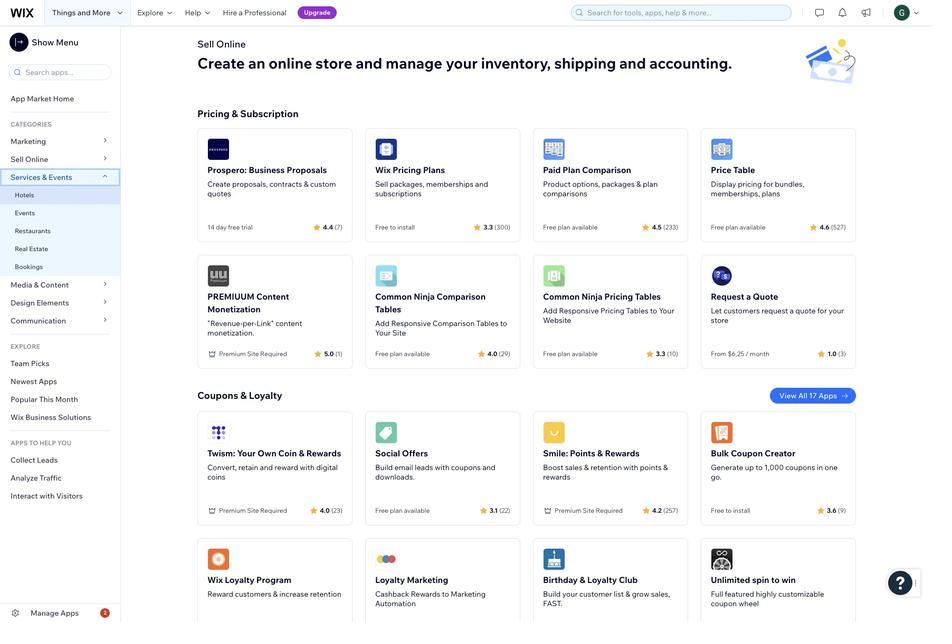 Task type: describe. For each thing, give the bounding box(es) containing it.
media & content
[[11, 280, 69, 290]]

your for common ninja comparison tables
[[376, 329, 391, 338]]

price table logo image
[[711, 138, 734, 161]]

online for sell online create an online store and manage your inventory, shipping and accounting.
[[216, 38, 246, 50]]

spin
[[753, 575, 770, 586]]

memberships,
[[711, 189, 761, 199]]

subscriptions
[[376, 189, 422, 199]]

online for sell online
[[25, 155, 48, 164]]

pricing inside the wix pricing plans sell packages, memberships and subscriptions
[[393, 165, 422, 175]]

fast.
[[543, 599, 563, 609]]

free to install for pricing
[[376, 223, 415, 231]]

free plan available for price table
[[711, 223, 766, 231]]

all
[[799, 391, 808, 401]]

explore
[[11, 343, 40, 351]]

3.6 (9)
[[828, 507, 847, 515]]

events link
[[0, 204, 120, 222]]

day
[[216, 223, 227, 231]]

wix pricing plans logo image
[[376, 138, 398, 161]]

media & content link
[[0, 276, 120, 294]]

premium site required for rewards
[[555, 507, 623, 515]]

and left manage
[[356, 54, 383, 72]]

plan for social offers
[[390, 507, 403, 515]]

hotels link
[[0, 186, 120, 204]]

digital
[[316, 463, 338, 473]]

design elements link
[[0, 294, 120, 312]]

to inside unlimited spin to win full featured highly customizable coupon wheel
[[772, 575, 780, 586]]

with inside smile: points & rewards boost sales & retention with points & rewards
[[624, 463, 639, 473]]

help
[[40, 439, 56, 447]]

hire
[[223, 8, 237, 17]]

& inside paid plan comparison product options, packages & plan comparisons
[[637, 180, 642, 189]]

professional
[[245, 8, 287, 17]]

real estate
[[15, 245, 48, 253]]

categories
[[11, 120, 52, 128]]

your for common ninja pricing tables
[[659, 306, 675, 316]]

menu
[[56, 37, 79, 48]]

& inside media & content "link"
[[34, 280, 39, 290]]

2 horizontal spatial apps
[[819, 391, 838, 401]]

3.3 (300)
[[484, 223, 511, 231]]

3.3 (10)
[[657, 350, 679, 358]]

4.5 (233)
[[653, 223, 679, 231]]

to inside bulk coupon creator generate up to 1,000 coupons in one go.
[[756, 463, 763, 473]]

build inside social offers build email leads with coupons and downloads.
[[376, 463, 393, 473]]

generate
[[711, 463, 744, 473]]

install for pricing
[[398, 223, 415, 231]]

free plan available for social offers
[[376, 507, 430, 515]]

1 vertical spatial marketing
[[407, 575, 449, 586]]

free for wix pricing plans
[[376, 223, 389, 231]]

your inside request a quote let customers request a quote for your store
[[829, 306, 845, 316]]

go.
[[711, 473, 722, 482]]

& right sales
[[585, 463, 589, 473]]

bulk coupon creator generate up to 1,000 coupons in one go.
[[711, 448, 838, 482]]

store inside request a quote let customers request a quote for your store
[[711, 316, 729, 325]]

(1)
[[336, 350, 343, 358]]

interact with visitors link
[[0, 488, 120, 505]]

up
[[746, 463, 754, 473]]

(9)
[[839, 507, 847, 515]]

hire a professional
[[223, 8, 287, 17]]

unlimited spin to win logo image
[[711, 549, 734, 571]]

4.5
[[653, 223, 662, 231]]

& inside the wix loyalty program reward customers & increase retention
[[273, 590, 278, 599]]

available for social offers
[[404, 507, 430, 515]]

email
[[395, 463, 413, 473]]

your inside sell online create an online store and manage your inventory, shipping and accounting.
[[446, 54, 478, 72]]

trial
[[241, 223, 253, 231]]

show menu
[[32, 37, 79, 48]]

loyalty inside birthday & loyalty club build your customer list & grow sales, fast.
[[588, 575, 618, 586]]

birthday & loyalty club logo image
[[543, 549, 566, 571]]

manage
[[31, 609, 59, 618]]

& right the coupons
[[241, 390, 247, 402]]

design
[[11, 298, 35, 308]]

bulk coupon creator logo image
[[711, 422, 734, 444]]

responsive for comparison
[[392, 319, 431, 329]]

14
[[208, 223, 215, 231]]

premium site required for "revenue-
[[219, 350, 287, 358]]

newest apps
[[11, 377, 57, 387]]

own
[[258, 448, 277, 459]]

common ninja comparison tables add responsive comparison tables to your site
[[376, 292, 508, 338]]

in
[[817, 463, 824, 473]]

apps for manage apps
[[61, 609, 79, 618]]

loyalty marketing cashback rewards to marketing automation
[[376, 575, 486, 609]]

free plan available for paid plan comparison
[[543, 223, 598, 231]]

services
[[11, 173, 40, 182]]

paid
[[543, 165, 561, 175]]

ninja for pricing
[[582, 292, 603, 302]]

premiuum content monetization logo image
[[208, 265, 230, 287]]

4.6
[[820, 223, 830, 231]]

common ninja comparison tables logo image
[[376, 265, 398, 287]]

wix loyalty program logo image
[[208, 549, 230, 571]]

customers for loyalty
[[235, 590, 272, 599]]

traffic
[[40, 474, 62, 483]]

free for bulk coupon creator
[[711, 507, 725, 515]]

to inside common ninja pricing tables add responsive pricing tables to your website
[[651, 306, 658, 316]]

wix for business
[[11, 413, 24, 423]]

social offers build email leads with coupons and downloads.
[[376, 448, 496, 482]]

full
[[711, 590, 724, 599]]

3.1
[[490, 507, 498, 515]]

with inside twism: your own coin & rewards convert, retain and reward with digital coins
[[300, 463, 315, 473]]

loyalty inside loyalty marketing cashback rewards to marketing automation
[[376, 575, 405, 586]]

downloads.
[[376, 473, 415, 482]]

customizable
[[779, 590, 825, 599]]

for inside request a quote let customers request a quote for your store
[[818, 306, 828, 316]]

twism: your own coin & rewards convert, retain and reward with digital coins
[[208, 448, 341, 482]]

popular this month
[[11, 395, 78, 405]]

5.0 (1)
[[325, 350, 343, 358]]

custom
[[310, 180, 336, 189]]

coupons & loyalty
[[198, 390, 283, 402]]

sales
[[565, 463, 583, 473]]

prospero: business proposals  logo image
[[208, 138, 230, 161]]

3.6
[[828, 507, 837, 515]]

let
[[711, 306, 722, 316]]

2 vertical spatial marketing
[[451, 590, 486, 599]]

to inside loyalty marketing cashback rewards to marketing automation
[[442, 590, 449, 599]]

4.0 (29)
[[488, 350, 511, 358]]

online
[[269, 54, 312, 72]]

from
[[711, 350, 727, 358]]

price table display pricing for bundles, memberships, plans
[[711, 165, 805, 199]]

required for link"
[[260, 350, 287, 358]]

site for premiuum content monetization
[[247, 350, 259, 358]]

install for coupon
[[734, 507, 751, 515]]

unlimited
[[711, 575, 751, 586]]

business for proposals
[[249, 165, 285, 175]]

common for common ninja pricing tables
[[543, 292, 580, 302]]

comparisons
[[543, 189, 588, 199]]

to down the generate
[[726, 507, 732, 515]]

media
[[11, 280, 32, 290]]

more
[[92, 8, 111, 17]]

content inside the premiuum content monetization "revenue-per-link" content monetization.
[[257, 292, 289, 302]]

one
[[825, 463, 838, 473]]

2 vertical spatial comparison
[[433, 319, 475, 329]]

with inside sidebar element
[[40, 492, 55, 501]]

Search apps... field
[[22, 65, 108, 80]]

and right shipping
[[620, 54, 647, 72]]

(10)
[[667, 350, 679, 358]]

2 vertical spatial a
[[790, 306, 794, 316]]

common ninja pricing tables add responsive pricing tables to your website
[[543, 292, 675, 325]]

business for solutions
[[25, 413, 56, 423]]

birthday & loyalty club build your customer list & grow sales, fast.
[[543, 575, 671, 609]]

and inside twism: your own coin & rewards convert, retain and reward with digital coins
[[260, 463, 273, 473]]

bookings
[[15, 263, 43, 271]]

marketing inside sidebar element
[[11, 137, 46, 146]]

free to install for coupon
[[711, 507, 751, 515]]

with inside social offers build email leads with coupons and downloads.
[[435, 463, 450, 473]]

customer
[[580, 590, 613, 599]]

loyalty inside the wix loyalty program reward customers & increase retention
[[225, 575, 255, 586]]

free plan available for common ninja pricing tables
[[543, 350, 598, 358]]

premiuum
[[208, 292, 255, 302]]

show menu button
[[10, 33, 79, 52]]

required for rewards
[[260, 507, 287, 515]]

ninja for comparison
[[414, 292, 435, 302]]

featured
[[725, 590, 755, 599]]

4.2
[[653, 507, 662, 515]]

display
[[711, 180, 737, 189]]

store inside sell online create an online store and manage your inventory, shipping and accounting.
[[316, 54, 353, 72]]

grow
[[633, 590, 650, 599]]

0 horizontal spatial events
[[15, 209, 35, 217]]

points
[[640, 463, 662, 473]]

& inside twism: your own coin & rewards convert, retain and reward with digital coins
[[299, 448, 305, 459]]

rewards for smile: points & rewards
[[605, 448, 640, 459]]

available for common ninja comparison tables
[[404, 350, 430, 358]]

common for common ninja comparison tables
[[376, 292, 412, 302]]

a for quote
[[747, 292, 752, 302]]

birthday
[[543, 575, 578, 586]]

help button
[[179, 0, 217, 25]]



Task type: locate. For each thing, give the bounding box(es) containing it.
required down reward at the left bottom
[[260, 507, 287, 515]]

plan
[[563, 165, 581, 175]]

online inside sidebar element
[[25, 155, 48, 164]]

sell for sell online
[[11, 155, 24, 164]]

1 vertical spatial business
[[25, 413, 56, 423]]

add for common ninja comparison tables
[[376, 319, 390, 329]]

design elements
[[11, 298, 69, 308]]

install down up
[[734, 507, 751, 515]]

available for common ninja pricing tables
[[572, 350, 598, 358]]

& right the points
[[664, 463, 669, 473]]

install down subscriptions
[[398, 223, 415, 231]]

your inside common ninja comparison tables add responsive comparison tables to your site
[[376, 329, 391, 338]]

0 horizontal spatial store
[[316, 54, 353, 72]]

options,
[[573, 180, 601, 189]]

premium down coins
[[219, 507, 246, 515]]

responsive
[[559, 306, 599, 316], [392, 319, 431, 329]]

2 horizontal spatial your
[[659, 306, 675, 316]]

2 horizontal spatial a
[[790, 306, 794, 316]]

0 horizontal spatial your
[[446, 54, 478, 72]]

customers for a
[[724, 306, 761, 316]]

to right the "automation"
[[442, 590, 449, 599]]

0 horizontal spatial common
[[376, 292, 412, 302]]

site
[[393, 329, 406, 338], [247, 350, 259, 358], [247, 507, 259, 515], [583, 507, 595, 515]]

rewards inside smile: points & rewards boost sales & retention with points & rewards
[[605, 448, 640, 459]]

2 vertical spatial sell
[[376, 180, 388, 189]]

0 horizontal spatial sell
[[11, 155, 24, 164]]

& right 'points'
[[598, 448, 604, 459]]

1 vertical spatial responsive
[[392, 319, 431, 329]]

with left the points
[[624, 463, 639, 473]]

create inside sell online create an online store and manage your inventory, shipping and accounting.
[[198, 54, 245, 72]]

manage
[[386, 54, 443, 72]]

& up customer
[[580, 575, 586, 586]]

premium for twism:
[[219, 507, 246, 515]]

plan for common ninja pricing tables
[[558, 350, 571, 358]]

wix business solutions
[[11, 413, 91, 423]]

4.0
[[488, 350, 498, 358], [320, 507, 330, 515]]

events up "hotels" link
[[49, 173, 72, 182]]

team picks link
[[0, 355, 120, 373]]

comparison for paid plan comparison
[[583, 165, 632, 175]]

0 vertical spatial 4.0
[[488, 350, 498, 358]]

plan for common ninja comparison tables
[[390, 350, 403, 358]]

common inside common ninja comparison tables add responsive comparison tables to your site
[[376, 292, 412, 302]]

0 horizontal spatial a
[[239, 8, 243, 17]]

1 vertical spatial for
[[818, 306, 828, 316]]

retention inside the wix loyalty program reward customers & increase retention
[[310, 590, 342, 599]]

1 vertical spatial wix
[[11, 413, 24, 423]]

sell inside sidebar element
[[11, 155, 24, 164]]

wix inside sidebar element
[[11, 413, 24, 423]]

1 horizontal spatial customers
[[724, 306, 761, 316]]

1 horizontal spatial business
[[249, 165, 285, 175]]

online down hire
[[216, 38, 246, 50]]

your inside common ninja pricing tables add responsive pricing tables to your website
[[659, 306, 675, 316]]

and inside social offers build email leads with coupons and downloads.
[[483, 463, 496, 473]]

0 vertical spatial apps
[[39, 377, 57, 387]]

paid plan comparison logo image
[[543, 138, 566, 161]]

coupons
[[451, 463, 481, 473], [786, 463, 816, 473]]

real estate link
[[0, 240, 120, 258]]

common down common ninja comparison tables logo
[[376, 292, 412, 302]]

coupon
[[731, 448, 763, 459]]

marketing
[[11, 137, 46, 146], [407, 575, 449, 586], [451, 590, 486, 599]]

rewards right cashback
[[411, 590, 441, 599]]

1 horizontal spatial free to install
[[711, 507, 751, 515]]

premium for premiuum
[[219, 350, 246, 358]]

1 vertical spatial install
[[734, 507, 751, 515]]

twism: your own coin & rewards logo image
[[208, 422, 230, 444]]

and left more
[[78, 8, 91, 17]]

customers
[[724, 306, 761, 316], [235, 590, 272, 599]]

1 horizontal spatial ninja
[[582, 292, 603, 302]]

content
[[40, 280, 69, 290], [257, 292, 289, 302]]

1 ninja from the left
[[414, 292, 435, 302]]

to up 3.3 (10)
[[651, 306, 658, 316]]

communication link
[[0, 312, 120, 330]]

build down the 'social'
[[376, 463, 393, 473]]

add down common ninja comparison tables logo
[[376, 319, 390, 329]]

& down program
[[273, 590, 278, 599]]

1 horizontal spatial events
[[49, 173, 72, 182]]

responsive inside common ninja comparison tables add responsive comparison tables to your site
[[392, 319, 431, 329]]

1 horizontal spatial content
[[257, 292, 289, 302]]

popular
[[11, 395, 37, 405]]

sell for sell online create an online store and manage your inventory, shipping and accounting.
[[198, 38, 214, 50]]

0 horizontal spatial customers
[[235, 590, 272, 599]]

reward
[[275, 463, 298, 473]]

request a quote let customers request a quote for your store
[[711, 292, 845, 325]]

1 vertical spatial retention
[[310, 590, 342, 599]]

to left win
[[772, 575, 780, 586]]

0 vertical spatial free to install
[[376, 223, 415, 231]]

add inside common ninja pricing tables add responsive pricing tables to your website
[[543, 306, 558, 316]]

and down own
[[260, 463, 273, 473]]

business down the 'popular this month'
[[25, 413, 56, 423]]

0 vertical spatial events
[[49, 173, 72, 182]]

1 horizontal spatial add
[[543, 306, 558, 316]]

0 vertical spatial online
[[216, 38, 246, 50]]

premium site required for coin
[[219, 507, 287, 515]]

available for paid plan comparison
[[572, 223, 598, 231]]

1 vertical spatial content
[[257, 292, 289, 302]]

online inside sell online create an online store and manage your inventory, shipping and accounting.
[[216, 38, 246, 50]]

1 horizontal spatial wix
[[208, 575, 223, 586]]

rewards
[[307, 448, 341, 459], [605, 448, 640, 459], [411, 590, 441, 599]]

common down common ninja pricing tables logo
[[543, 292, 580, 302]]

your down birthday
[[563, 590, 578, 599]]

wix up reward
[[208, 575, 223, 586]]

app market home
[[11, 94, 74, 104]]

free down 'downloads.'
[[376, 507, 389, 515]]

app market home link
[[0, 90, 120, 108]]

1 vertical spatial events
[[15, 209, 35, 217]]

link"
[[257, 319, 274, 329]]

0 vertical spatial install
[[398, 223, 415, 231]]

0 vertical spatial content
[[40, 280, 69, 290]]

1 coupons from the left
[[451, 463, 481, 473]]

free for common ninja comparison tables
[[376, 350, 389, 358]]

premium site required down sales
[[555, 507, 623, 515]]

services & events
[[11, 173, 72, 182]]

apps to help you
[[11, 439, 71, 447]]

3.1 (22)
[[490, 507, 511, 515]]

wix for pricing
[[376, 165, 391, 175]]

1 horizontal spatial apps
[[61, 609, 79, 618]]

for right quote
[[818, 306, 828, 316]]

wix pricing plans sell packages, memberships and subscriptions
[[376, 165, 489, 199]]

to down subscriptions
[[390, 223, 396, 231]]

2 vertical spatial your
[[563, 590, 578, 599]]

1 horizontal spatial online
[[216, 38, 246, 50]]

to right up
[[756, 463, 763, 473]]

1 vertical spatial build
[[543, 590, 561, 599]]

0 vertical spatial create
[[198, 54, 245, 72]]

required for sales
[[596, 507, 623, 515]]

1 vertical spatial sell
[[11, 155, 24, 164]]

0 horizontal spatial install
[[398, 223, 415, 231]]

loyalty up reward
[[225, 575, 255, 586]]

retention right increase
[[310, 590, 342, 599]]

0 vertical spatial your
[[659, 306, 675, 316]]

1 horizontal spatial a
[[747, 292, 752, 302]]

& right services
[[42, 173, 47, 182]]

required
[[260, 350, 287, 358], [260, 507, 287, 515], [596, 507, 623, 515]]

events down hotels
[[15, 209, 35, 217]]

available down 'downloads.'
[[404, 507, 430, 515]]

pricing
[[738, 180, 763, 189]]

free down go.
[[711, 507, 725, 515]]

loyalty up cashback
[[376, 575, 405, 586]]

0 horizontal spatial add
[[376, 319, 390, 329]]

team
[[11, 359, 29, 369]]

site inside common ninja comparison tables add responsive comparison tables to your site
[[393, 329, 406, 338]]

store down request
[[711, 316, 729, 325]]

team picks
[[11, 359, 49, 369]]

events
[[49, 173, 72, 182], [15, 209, 35, 217]]

1 horizontal spatial your
[[563, 590, 578, 599]]

with left digital
[[300, 463, 315, 473]]

for right pricing
[[764, 180, 774, 189]]

0 vertical spatial business
[[249, 165, 285, 175]]

1 horizontal spatial coupons
[[786, 463, 816, 473]]

3.3 for common ninja pricing tables
[[657, 350, 666, 358]]

unlimited spin to win full featured highly customizable coupon wheel
[[711, 575, 825, 609]]

2 coupons from the left
[[786, 463, 816, 473]]

coupons left the in
[[786, 463, 816, 473]]

a
[[239, 8, 243, 17], [747, 292, 752, 302], [790, 306, 794, 316]]

create left an
[[198, 54, 245, 72]]

/
[[746, 350, 749, 358]]

3.3 for wix pricing plans
[[484, 223, 493, 231]]

& right packages
[[637, 180, 642, 189]]

& inside services & events link
[[42, 173, 47, 182]]

1 horizontal spatial 3.3
[[657, 350, 666, 358]]

home
[[53, 94, 74, 104]]

retention for program
[[310, 590, 342, 599]]

plan for paid plan comparison
[[558, 223, 571, 231]]

add down common ninja pricing tables logo
[[543, 306, 558, 316]]

1 vertical spatial 4.0
[[320, 507, 330, 515]]

a for professional
[[239, 8, 243, 17]]

2 vertical spatial wix
[[208, 575, 223, 586]]

create down prospero:
[[208, 180, 231, 189]]

free for paid plan comparison
[[543, 223, 557, 231]]

wix for loyalty
[[208, 575, 223, 586]]

customers down request
[[724, 306, 761, 316]]

to inside common ninja comparison tables add responsive comparison tables to your site
[[501, 319, 508, 329]]

your inside birthday & loyalty club build your customer list & grow sales, fast.
[[563, 590, 578, 599]]

free for common ninja pricing tables
[[543, 350, 557, 358]]

required down link"
[[260, 350, 287, 358]]

free for price table
[[711, 223, 725, 231]]

1 vertical spatial create
[[208, 180, 231, 189]]

free down the memberships,
[[711, 223, 725, 231]]

0 vertical spatial customers
[[724, 306, 761, 316]]

0 horizontal spatial marketing
[[11, 137, 46, 146]]

plan inside paid plan comparison product options, packages & plan comparisons
[[643, 180, 658, 189]]

1 horizontal spatial for
[[818, 306, 828, 316]]

& right media
[[34, 280, 39, 290]]

ninja inside common ninja pricing tables add responsive pricing tables to your website
[[582, 292, 603, 302]]

1 horizontal spatial install
[[734, 507, 751, 515]]

0 horizontal spatial business
[[25, 413, 56, 423]]

rewards inside loyalty marketing cashback rewards to marketing automation
[[411, 590, 441, 599]]

& inside prospero: business proposals create proposals, contracts & custom quotes
[[304, 180, 309, 189]]

loyalty right the coupons
[[249, 390, 283, 402]]

content up elements on the left top of page
[[40, 280, 69, 290]]

0 horizontal spatial free to install
[[376, 223, 415, 231]]

a inside hire a professional link
[[239, 8, 243, 17]]

1 common from the left
[[376, 292, 412, 302]]

0 vertical spatial retention
[[591, 463, 622, 473]]

customers inside request a quote let customers request a quote for your store
[[724, 306, 761, 316]]

2 vertical spatial apps
[[61, 609, 79, 618]]

prospero: business proposals create proposals, contracts & custom quotes
[[208, 165, 336, 199]]

0 vertical spatial comparison
[[583, 165, 632, 175]]

available down 'comparisons'
[[572, 223, 598, 231]]

0 vertical spatial add
[[543, 306, 558, 316]]

create inside prospero: business proposals create proposals, contracts & custom quotes
[[208, 180, 231, 189]]

business inside sidebar element
[[25, 413, 56, 423]]

0 vertical spatial sell
[[198, 38, 214, 50]]

2 horizontal spatial your
[[829, 306, 845, 316]]

2 ninja from the left
[[582, 292, 603, 302]]

wix down wix pricing plans logo
[[376, 165, 391, 175]]

1 vertical spatial your
[[829, 306, 845, 316]]

content up link"
[[257, 292, 289, 302]]

0 vertical spatial a
[[239, 8, 243, 17]]

your right quote
[[829, 306, 845, 316]]

plans
[[762, 189, 781, 199]]

communication
[[11, 316, 68, 326]]

0 horizontal spatial responsive
[[392, 319, 431, 329]]

1 vertical spatial your
[[376, 329, 391, 338]]

boost
[[543, 463, 564, 473]]

customers down program
[[235, 590, 272, 599]]

premium for smile:
[[555, 507, 582, 515]]

add inside common ninja comparison tables add responsive comparison tables to your site
[[376, 319, 390, 329]]

request a quote logo image
[[711, 265, 734, 287]]

view
[[780, 391, 797, 401]]

retention inside smile: points & rewards boost sales & retention with points & rewards
[[591, 463, 622, 473]]

1 vertical spatial a
[[747, 292, 752, 302]]

0 vertical spatial marketing
[[11, 137, 46, 146]]

site for twism: your own coin & rewards
[[247, 507, 259, 515]]

(300)
[[495, 223, 511, 231]]

coupons inside bulk coupon creator generate up to 1,000 coupons in one go.
[[786, 463, 816, 473]]

0 horizontal spatial ninja
[[414, 292, 435, 302]]

and up 3.1
[[483, 463, 496, 473]]

content inside "link"
[[40, 280, 69, 290]]

and inside the wix pricing plans sell packages, memberships and subscriptions
[[476, 180, 489, 189]]

& right coin on the left of the page
[[299, 448, 305, 459]]

comparison inside paid plan comparison product options, packages & plan comparisons
[[583, 165, 632, 175]]

2 horizontal spatial marketing
[[451, 590, 486, 599]]

rewards up digital
[[307, 448, 341, 459]]

business inside prospero: business proposals create proposals, contracts & custom quotes
[[249, 165, 285, 175]]

contracts
[[270, 180, 302, 189]]

available down common ninja comparison tables add responsive comparison tables to your site
[[404, 350, 430, 358]]

0 horizontal spatial coupons
[[451, 463, 481, 473]]

sales,
[[652, 590, 671, 599]]

bookings link
[[0, 258, 120, 276]]

1 horizontal spatial responsive
[[559, 306, 599, 316]]

responsive for pricing
[[559, 306, 599, 316]]

4.0 left (23) at the bottom left of page
[[320, 507, 330, 515]]

required down smile: points & rewards boost sales & retention with points & rewards
[[596, 507, 623, 515]]

monetization.
[[208, 329, 255, 338]]

memberships
[[426, 180, 474, 189]]

4.0 for common ninja comparison tables
[[488, 350, 498, 358]]

store right online
[[316, 54, 353, 72]]

Search for tools, apps, help & more... field
[[585, 5, 789, 20]]

available down common ninja pricing tables add responsive pricing tables to your website
[[572, 350, 598, 358]]

retain
[[239, 463, 258, 473]]

for inside "price table display pricing for bundles, memberships, plans"
[[764, 180, 774, 189]]

0 vertical spatial wix
[[376, 165, 391, 175]]

rewards for loyalty marketing
[[411, 590, 441, 599]]

analyze traffic
[[11, 474, 62, 483]]

available down the memberships,
[[740, 223, 766, 231]]

plans
[[423, 165, 445, 175]]

common inside common ninja pricing tables add responsive pricing tables to your website
[[543, 292, 580, 302]]

interact with visitors
[[11, 492, 83, 501]]

and
[[78, 8, 91, 17], [356, 54, 383, 72], [620, 54, 647, 72], [476, 180, 489, 189], [260, 463, 273, 473], [483, 463, 496, 473]]

cashback
[[376, 590, 409, 599]]

retention for &
[[591, 463, 622, 473]]

1 horizontal spatial rewards
[[411, 590, 441, 599]]

free down 'comparisons'
[[543, 223, 557, 231]]

1,000
[[765, 463, 784, 473]]

customers inside the wix loyalty program reward customers & increase retention
[[235, 590, 272, 599]]

reward
[[208, 590, 234, 599]]

1 vertical spatial store
[[711, 316, 729, 325]]

wix inside the wix pricing plans sell packages, memberships and subscriptions
[[376, 165, 391, 175]]

2 common from the left
[[543, 292, 580, 302]]

0 horizontal spatial your
[[237, 448, 256, 459]]

monetization
[[208, 304, 261, 315]]

0 vertical spatial your
[[446, 54, 478, 72]]

rewards right 'points'
[[605, 448, 640, 459]]

apps right 17
[[819, 391, 838, 401]]

& right list
[[626, 590, 631, 599]]

comparison for common ninja comparison tables
[[437, 292, 486, 302]]

4.0 left (29)
[[488, 350, 498, 358]]

coupons inside social offers build email leads with coupons and downloads.
[[451, 463, 481, 473]]

4.4
[[323, 223, 333, 231]]

build down birthday
[[543, 590, 561, 599]]

3.3 left (300)
[[484, 223, 493, 231]]

retention down 'points'
[[591, 463, 622, 473]]

0 vertical spatial store
[[316, 54, 353, 72]]

with
[[300, 463, 315, 473], [435, 463, 450, 473], [624, 463, 639, 473], [40, 492, 55, 501]]

1.0 (3)
[[828, 350, 847, 358]]

responsive inside common ninja pricing tables add responsive pricing tables to your website
[[559, 306, 599, 316]]

sell inside the wix pricing plans sell packages, memberships and subscriptions
[[376, 180, 388, 189]]

3.3 left (10)
[[657, 350, 666, 358]]

& down proposals
[[304, 180, 309, 189]]

1 vertical spatial add
[[376, 319, 390, 329]]

premium site required down retain on the bottom left
[[219, 507, 287, 515]]

build inside birthday & loyalty club build your customer list & grow sales, fast.
[[543, 590, 561, 599]]

picks
[[31, 359, 49, 369]]

apps for newest apps
[[39, 377, 57, 387]]

(257)
[[664, 507, 679, 515]]

0 horizontal spatial content
[[40, 280, 69, 290]]

1 vertical spatial comparison
[[437, 292, 486, 302]]

your right manage
[[446, 54, 478, 72]]

to
[[390, 223, 396, 231], [651, 306, 658, 316], [501, 319, 508, 329], [756, 463, 763, 473], [726, 507, 732, 515], [772, 575, 780, 586], [442, 590, 449, 599]]

with right leads
[[435, 463, 450, 473]]

(233)
[[664, 223, 679, 231]]

accounting.
[[650, 54, 733, 72]]

social offers logo image
[[376, 422, 398, 444]]

0 vertical spatial responsive
[[559, 306, 599, 316]]

month
[[751, 350, 770, 358]]

wix down popular
[[11, 413, 24, 423]]

wix inside the wix loyalty program reward customers & increase retention
[[208, 575, 223, 586]]

1 horizontal spatial sell
[[198, 38, 214, 50]]

free to install down subscriptions
[[376, 223, 415, 231]]

loyalty marketing logo image
[[376, 549, 398, 571]]

loyalty
[[249, 390, 283, 402], [225, 575, 255, 586], [376, 575, 405, 586], [588, 575, 618, 586]]

list
[[614, 590, 624, 599]]

1 vertical spatial online
[[25, 155, 48, 164]]

free down subscriptions
[[376, 223, 389, 231]]

premium site required down monetization.
[[219, 350, 287, 358]]

sidebar element
[[0, 25, 121, 623]]

premium down monetization.
[[219, 350, 246, 358]]

smile: points & rewards logo image
[[543, 422, 566, 444]]

request
[[711, 292, 745, 302]]

2 horizontal spatial wix
[[376, 165, 391, 175]]

to up (29)
[[501, 319, 508, 329]]

comparison
[[583, 165, 632, 175], [437, 292, 486, 302], [433, 319, 475, 329]]

0 horizontal spatial apps
[[39, 377, 57, 387]]

ninja inside common ninja comparison tables add responsive comparison tables to your site
[[414, 292, 435, 302]]

0 horizontal spatial online
[[25, 155, 48, 164]]

2 vertical spatial your
[[237, 448, 256, 459]]

premium site required
[[219, 350, 287, 358], [219, 507, 287, 515], [555, 507, 623, 515]]

coupons right leads
[[451, 463, 481, 473]]

sell down the help button
[[198, 38, 214, 50]]

loyalty up customer
[[588, 575, 618, 586]]

business
[[249, 165, 285, 175], [25, 413, 56, 423]]

online up services & events at the top of page
[[25, 155, 48, 164]]

with down traffic
[[40, 492, 55, 501]]

available for price table
[[740, 223, 766, 231]]

0 horizontal spatial wix
[[11, 413, 24, 423]]

2 horizontal spatial sell
[[376, 180, 388, 189]]

free for social offers
[[376, 507, 389, 515]]

site for smile: points & rewards
[[583, 507, 595, 515]]

common ninja pricing tables logo image
[[543, 265, 566, 287]]

elements
[[37, 298, 69, 308]]

and right memberships at the top of the page
[[476, 180, 489, 189]]

hire a professional link
[[217, 0, 293, 25]]

sell inside sell online create an online store and manage your inventory, shipping and accounting.
[[198, 38, 214, 50]]

bundles,
[[776, 180, 805, 189]]

plan for price table
[[726, 223, 739, 231]]

your inside twism: your own coin & rewards convert, retain and reward with digital coins
[[237, 448, 256, 459]]

1 horizontal spatial common
[[543, 292, 580, 302]]

business up proposals,
[[249, 165, 285, 175]]

club
[[619, 575, 638, 586]]

apps right manage
[[61, 609, 79, 618]]

1 vertical spatial 3.3
[[657, 350, 666, 358]]

& left "subscription"
[[232, 108, 238, 120]]

newest
[[11, 377, 37, 387]]

sell left 'packages,' at the top
[[376, 180, 388, 189]]

free right (1)
[[376, 350, 389, 358]]

rewards inside twism: your own coin & rewards convert, retain and reward with digital coins
[[307, 448, 341, 459]]

(23)
[[332, 507, 343, 515]]

0 horizontal spatial 4.0
[[320, 507, 330, 515]]

0 vertical spatial build
[[376, 463, 393, 473]]

free to install down go.
[[711, 507, 751, 515]]

add for common ninja pricing tables
[[543, 306, 558, 316]]

$6,25
[[728, 350, 745, 358]]

quote
[[796, 306, 816, 316]]

4.0 for twism: your own coin & rewards
[[320, 507, 330, 515]]

1 horizontal spatial retention
[[591, 463, 622, 473]]

free plan available for common ninja comparison tables
[[376, 350, 430, 358]]

1 horizontal spatial build
[[543, 590, 561, 599]]

0 horizontal spatial build
[[376, 463, 393, 473]]

2
[[104, 610, 107, 617]]



Task type: vqa. For each thing, say whether or not it's contained in the screenshot.
Elite
no



